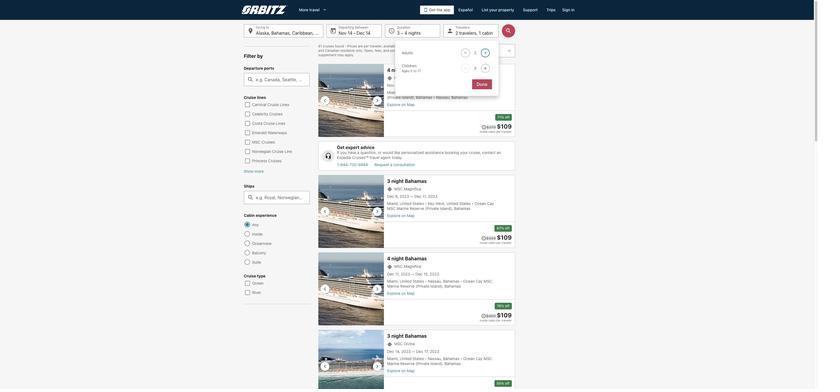 Task type: describe. For each thing, give the bounding box(es) containing it.
more
[[255, 169, 264, 174]]

ocean inside nov 27, 2023 — dec 1, 2023 miami, united states • ocean cay msc marine reserve (private island), bahamas • nassau, bahamas explore on map
[[428, 90, 440, 95]]

only.
[[356, 49, 363, 53]]

— for 15,
[[411, 272, 415, 276]]

like
[[394, 150, 400, 155]]

assistance
[[425, 150, 444, 155]]

71%
[[498, 115, 504, 119]]

1-844-730-9884 link
[[337, 162, 368, 167]]

1-
[[337, 162, 341, 167]]

2023 right 8,
[[400, 194, 409, 199]]

have
[[348, 150, 356, 155]]

dec 8, 2023 — dec 11, 2023 miami, united states • key west, united states • ocean cay msc marine reserve (private island), bahamas explore on map
[[387, 194, 494, 218]]

msc magnifica image for miami, united states • ocean cay msc marine reserve (private island), bahamas • nassau, bahamas
[[318, 64, 384, 137]]

(private inside dec 11, 2023 — dec 15, 2023 miami, united states • nassau, bahamas • ocean cay msc marine reserve (private island), bahamas explore on map
[[416, 284, 430, 289]]

27,
[[395, 83, 401, 88]]

3 night bahamas for divina
[[387, 334, 427, 339]]

msc cruises usa image for dec 14, 2023 — dec 17, 2023
[[387, 342, 394, 347]]

nov 14 - dec 14
[[339, 31, 371, 36]]

0 horizontal spatial and
[[318, 49, 324, 53]]

explore on map button for nov 27, 2023 — dec 1, 2023
[[387, 102, 496, 107]]

msc inside dec 11, 2023 — dec 15, 2023 miami, united states • nassau, bahamas • ocean cay msc marine reserve (private island), bahamas explore on map
[[484, 279, 492, 284]]

dec left 8,
[[387, 194, 394, 199]]

expenses
[[398, 49, 412, 53]]

off for $459
[[505, 304, 510, 308]]

departure ports
[[244, 66, 274, 71]]

inside
[[252, 232, 263, 237]]

night for 11,
[[392, 256, 404, 262]]

united for dec 8, 2023 — dec 11, 2023
[[400, 201, 412, 206]]

small image for $459
[[481, 314, 486, 319]]

travelers,
[[459, 31, 478, 36]]

(private inside nov 27, 2023 — dec 1, 2023 miami, united states • ocean cay msc marine reserve (private island), bahamas • nassau, bahamas explore on map
[[387, 95, 401, 100]]

2023 down msc divina
[[402, 349, 411, 354]]

$339
[[486, 236, 496, 241]]

on inside dec 8, 2023 — dec 11, 2023 miami, united states • key west, united states • ocean cay msc marine reserve (private island), bahamas explore on map
[[402, 214, 406, 218]]

hours
[[420, 44, 429, 48]]

cabin for dec 11, 2023 — dec 15, 2023 miami, united states • nassau, bahamas • ocean cay msc marine reserve (private island), bahamas explore on map
[[489, 319, 496, 322]]

per inside the 81 cruises found - prices are per traveler, available within last 24 hours and valid for us and canadian residents only. taxes, fees, and port expenses not included. fuel supplement may apply.
[[364, 44, 369, 48]]

dec right 8,
[[415, 194, 422, 199]]

ocean inside dec 14, 2023 — dec 17, 2023 miami, united states • nassau, bahamas • ocean cay msc marine reserve (private island), bahamas explore on map
[[463, 356, 475, 361]]

traveler,
[[370, 44, 383, 48]]

support
[[523, 7, 538, 12]]

personalized
[[401, 150, 424, 155]]

1,
[[424, 83, 427, 88]]

inside for $339
[[480, 241, 488, 245]]

inside cabin per traveler for $459
[[480, 319, 512, 322]]

support link
[[519, 5, 542, 15]]

list your property link
[[477, 5, 519, 15]]

2023 left 15,
[[401, 272, 410, 276]]

today.
[[392, 155, 403, 160]]

marine inside dec 11, 2023 — dec 15, 2023 miami, united states • nassau, bahamas • ocean cay msc marine reserve (private island), bahamas explore on map
[[387, 284, 399, 289]]

within
[[398, 44, 407, 48]]

experience
[[256, 213, 277, 218]]

$459
[[486, 314, 496, 318]]

key
[[428, 201, 435, 206]]

explore on map button for dec 8, 2023 — dec 11, 2023
[[387, 214, 496, 219]]

would
[[383, 150, 393, 155]]

more travel button
[[295, 5, 332, 15]]

2023 right 1,
[[428, 83, 438, 88]]

a inside get expert advice if you have a question, or would like personalized assistance booking your cruise, contact an expedia cruises™ travel agent today.
[[357, 150, 360, 155]]

explore for nov 27, 2023 — dec 1, 2023 miami, united states • ocean cay msc marine reserve (private island), bahamas • nassau, bahamas explore on map
[[387, 102, 401, 107]]

nassau, for 4 night bahamas
[[428, 279, 442, 284]]

children ages 0 to 17
[[402, 63, 421, 73]]

844-
[[341, 162, 350, 167]]

miami, for 27,
[[387, 90, 399, 95]]

expedia
[[337, 155, 351, 160]]

traveler for $339
[[502, 241, 512, 245]]

show next image image for nov 27, 2023 — dec 1, 2023 miami, united states • ocean cay msc marine reserve (private island), bahamas • nassau, bahamas explore on map
[[374, 97, 381, 104]]

bahamas,
[[272, 31, 291, 36]]

island), inside dec 8, 2023 — dec 11, 2023 miami, united states • key west, united states • ocean cay msc marine reserve (private island), bahamas explore on map
[[440, 206, 453, 211]]

celebrity cruises
[[252, 112, 283, 116]]

type
[[257, 274, 266, 279]]

dec 11, 2023 — dec 15, 2023 miami, united states • nassau, bahamas • ocean cay msc marine reserve (private island), bahamas explore on map
[[387, 272, 492, 296]]

increase the number of adults image
[[482, 51, 489, 55]]

ports
[[264, 66, 274, 71]]

if
[[337, 150, 339, 155]]

3 – 4 nights button
[[385, 24, 440, 38]]

0
[[411, 69, 413, 73]]

request
[[375, 162, 389, 167]]

ocean inside dec 11, 2023 — dec 15, 2023 miami, united states • nassau, bahamas • ocean cay msc marine reserve (private island), bahamas explore on map
[[463, 279, 475, 284]]

magnifica for 1,
[[404, 76, 421, 80]]

miami, for 8,
[[387, 201, 399, 206]]

off for $339
[[505, 227, 510, 231]]

norwegian
[[252, 149, 271, 154]]

show next image image for dec 14, 2023 — dec 17, 2023 miami, united states • nassau, bahamas • ocean cay msc marine reserve (private island), bahamas explore on map
[[374, 363, 381, 370]]

get for the
[[429, 7, 436, 12]]

español
[[459, 7, 473, 12]]

orbitz logo image
[[242, 6, 288, 14]]

request a consultation link
[[375, 162, 415, 167]]

costa cruise lines
[[252, 121, 285, 126]]

canadian
[[325, 49, 340, 53]]

msc magnifica image for miami, united states • key west, united states • ocean cay msc marine reserve (private island), bahamas
[[318, 175, 384, 248]]

states for 15,
[[413, 279, 424, 284]]

explore for dec 11, 2023 — dec 15, 2023 miami, united states • nassau, bahamas • ocean cay msc marine reserve (private island), bahamas explore on map
[[387, 291, 401, 296]]

4 inside dropdown button
[[405, 31, 407, 36]]

agent
[[381, 155, 391, 160]]

any
[[252, 223, 259, 227]]

cruises for princess cruises
[[268, 159, 282, 163]]

miami, for 11,
[[387, 279, 399, 284]]

msc inside nov 27, 2023 — dec 1, 2023 miami, united states • ocean cay msc marine reserve (private island), bahamas • nassau, bahamas explore on map
[[448, 90, 457, 95]]

msc magnifica for 8,
[[394, 187, 421, 191]]

1 14 from the left
[[348, 31, 353, 36]]

per for dec 11, 2023 — dec 15, 2023 miami, united states • nassau, bahamas • ocean cay msc marine reserve (private island), bahamas explore on map
[[497, 319, 501, 322]]

cabin for dec 8, 2023 — dec 11, 2023 miami, united states • key west, united states • ocean cay msc marine reserve (private island), bahamas explore on map
[[489, 241, 496, 245]]

1-844-730-9884
[[337, 162, 368, 167]]

lines for costa cruise lines
[[276, 121, 285, 126]]

miami, for 14,
[[387, 356, 399, 361]]

waterways
[[268, 130, 287, 135]]

50% off
[[497, 382, 510, 386]]

$459 button
[[481, 314, 496, 319]]

adults
[[402, 50, 413, 55]]

3 night bahamas for magnifica
[[387, 178, 427, 184]]

nassau, inside nov 27, 2023 — dec 1, 2023 miami, united states • ocean cay msc marine reserve (private island), bahamas • nassau, bahamas explore on map
[[436, 95, 451, 100]]

msc cruises usa image for dec 8, 2023 — dec 11, 2023
[[387, 187, 394, 192]]

united for dec 14, 2023 — dec 17, 2023
[[400, 356, 412, 361]]

cabin for nov 27, 2023 — dec 1, 2023 miami, united states • ocean cay msc marine reserve (private island), bahamas • nassau, bahamas explore on map
[[489, 130, 496, 134]]

ocean inside dec 8, 2023 — dec 11, 2023 miami, united states • key west, united states • ocean cay msc marine reserve (private island), bahamas explore on map
[[475, 201, 486, 206]]

traveler for $459
[[502, 319, 512, 322]]

$109 for $379
[[497, 123, 512, 130]]

small image for $339
[[481, 236, 486, 241]]

dec left 17,
[[416, 349, 423, 354]]

— for 11,
[[410, 194, 414, 199]]

cay inside nov 27, 2023 — dec 1, 2023 miami, united states • ocean cay msc marine reserve (private island), bahamas • nassau, bahamas explore on map
[[441, 90, 447, 95]]

nassau, for 3 night bahamas
[[428, 356, 442, 361]]

9884
[[358, 162, 368, 167]]

port
[[390, 49, 397, 53]]

bahamas inside dec 8, 2023 — dec 11, 2023 miami, united states • key west, united states • ocean cay msc marine reserve (private island), bahamas explore on map
[[454, 206, 471, 211]]

supplement
[[318, 53, 337, 57]]

alaska,
[[256, 31, 270, 36]]

on for 11,
[[402, 291, 406, 296]]

trips
[[547, 7, 556, 12]]

nov for nov 27, 2023 — dec 1, 2023 miami, united states • ocean cay msc marine reserve (private island), bahamas • nassau, bahamas explore on map
[[387, 83, 394, 88]]

español button
[[454, 5, 477, 15]]

you
[[341, 150, 347, 155]]

show next image image for dec 8, 2023 — dec 11, 2023 miami, united states • key west, united states • ocean cay msc marine reserve (private island), bahamas explore on map
[[374, 208, 381, 215]]

apply.
[[345, 53, 354, 57]]

valid
[[436, 44, 443, 48]]

oceanview
[[252, 241, 272, 246]]

$379 button
[[482, 125, 496, 130]]

europe,
[[315, 31, 330, 36]]

dec down msc cruises usa icon
[[387, 272, 394, 276]]

explore on map button for dec 14, 2023 — dec 17, 2023
[[387, 369, 496, 374]]

consultation
[[393, 162, 415, 167]]

more travel
[[299, 7, 320, 12]]

inside cabin per traveler for $379
[[480, 130, 512, 134]]

per for dec 8, 2023 — dec 11, 2023 miami, united states • key west, united states • ocean cay msc marine reserve (private island), bahamas explore on map
[[497, 241, 501, 245]]

3 for msc divina
[[387, 334, 390, 339]]

show previous image image for dec 11, 2023 — dec 15, 2023 miami, united states • nassau, bahamas • ocean cay msc marine reserve (private island), bahamas explore on map
[[322, 286, 328, 293]]

costa
[[252, 121, 263, 126]]

4 night bahamas for 27,
[[387, 67, 427, 73]]

lines for carnival cruise lines
[[280, 102, 290, 107]]

cruise left the "lines" on the left
[[244, 95, 256, 100]]

inside for $459
[[480, 319, 488, 322]]

cruise for costa
[[264, 121, 275, 126]]

app
[[444, 7, 451, 12]]

1 horizontal spatial and
[[383, 49, 389, 53]]

residents
[[341, 49, 355, 53]]

magnifica for 15,
[[404, 264, 421, 269]]

cruises for msc cruises
[[262, 140, 275, 144]]

request a consultation
[[375, 162, 415, 167]]

4 for 27,
[[387, 67, 391, 73]]

2 horizontal spatial and
[[430, 44, 435, 48]]



Task type: locate. For each thing, give the bounding box(es) containing it.
cruises down emerald waterways
[[262, 140, 275, 144]]

taxes,
[[364, 49, 374, 53]]

— inside dec 11, 2023 — dec 15, 2023 miami, united states • nassau, bahamas • ocean cay msc marine reserve (private island), bahamas explore on map
[[411, 272, 415, 276]]

— right 8,
[[410, 194, 414, 199]]

explore inside dec 14, 2023 — dec 17, 2023 miami, united states • nassau, bahamas • ocean cay msc marine reserve (private island), bahamas explore on map
[[387, 369, 401, 373]]

1 vertical spatial get
[[337, 145, 345, 150]]

2 travelers, 1 cabin
[[456, 31, 493, 36]]

msc magnifica for 27,
[[394, 76, 421, 80]]

cruises
[[323, 44, 334, 48]]

night up msc divina
[[392, 334, 404, 339]]

contact
[[482, 150, 496, 155]]

miami, down the 27,
[[387, 90, 399, 95]]

0 vertical spatial $109
[[497, 123, 512, 130]]

3 msc cruises usa image from the top
[[387, 342, 394, 347]]

1 night from the top
[[392, 67, 404, 73]]

1 horizontal spatial 14
[[366, 31, 371, 36]]

and down '81'
[[318, 49, 324, 53]]

list
[[482, 7, 488, 12]]

2 vertical spatial inside
[[480, 319, 488, 322]]

0 vertical spatial travel
[[309, 7, 320, 12]]

- inside the 81 cruises found - prices are per traveler, available within last 24 hours and valid for us and canadian residents only. taxes, fees, and port expenses not included. fuel supplement may apply.
[[345, 44, 347, 48]]

on inside dec 11, 2023 — dec 15, 2023 miami, united states • nassau, bahamas • ocean cay msc marine reserve (private island), bahamas explore on map
[[402, 291, 406, 296]]

$109 for $459
[[497, 312, 512, 319]]

lines up celebrity cruises
[[280, 102, 290, 107]]

united inside dec 11, 2023 — dec 15, 2023 miami, united states • nassau, bahamas • ocean cay msc marine reserve (private island), bahamas explore on map
[[400, 279, 412, 284]]

explore down the 27,
[[387, 102, 401, 107]]

3 inside from the top
[[480, 319, 488, 322]]

reserve inside dec 14, 2023 — dec 17, 2023 miami, united states • nassau, bahamas • ocean cay msc marine reserve (private island), bahamas explore on map
[[400, 361, 415, 366]]

the
[[437, 7, 443, 12]]

0 vertical spatial 3 night bahamas
[[387, 178, 427, 184]]

-
[[354, 31, 356, 36], [345, 44, 347, 48]]

(private down 17,
[[416, 361, 430, 366]]

cruise up emerald waterways
[[264, 121, 275, 126]]

0 vertical spatial 4
[[405, 31, 407, 36]]

1 miami, from the top
[[387, 90, 399, 95]]

1 explore from the top
[[387, 102, 401, 107]]

states down the 'divina'
[[413, 356, 424, 361]]

island), inside nov 27, 2023 — dec 1, 2023 miami, united states • ocean cay msc marine reserve (private island), bahamas • nassau, bahamas explore on map
[[402, 95, 415, 100]]

0 vertical spatial cruises
[[269, 112, 283, 116]]

4 night bahamas for 11,
[[387, 256, 427, 262]]

1 vertical spatial inside cabin per traveler
[[480, 241, 512, 245]]

advice
[[361, 145, 375, 150]]

celebrity
[[252, 112, 268, 116]]

dec inside "button"
[[357, 31, 365, 36]]

msc magnifica for 11,
[[394, 264, 421, 269]]

$109 down 67% off
[[497, 234, 512, 241]]

1 vertical spatial msc magnifica image
[[318, 175, 384, 248]]

1 inside from the top
[[480, 130, 488, 134]]

traveler down 67% off
[[502, 241, 512, 245]]

2 miami, from the top
[[387, 201, 399, 206]]

states inside dec 14, 2023 — dec 17, 2023 miami, united states • nassau, bahamas • ocean cay msc marine reserve (private island), bahamas explore on map
[[413, 356, 424, 361]]

explore on map button down 17,
[[387, 369, 496, 374]]

marine inside dec 8, 2023 — dec 11, 2023 miami, united states • key west, united states • ocean cay msc marine reserve (private island), bahamas explore on map
[[397, 206, 409, 211]]

off
[[505, 115, 510, 119], [505, 227, 510, 231], [505, 304, 510, 308], [505, 382, 510, 386]]

- up prices
[[354, 31, 356, 36]]

2 vertical spatial cruises
[[268, 159, 282, 163]]

2023 up key
[[428, 194, 438, 199]]

cabin right 1
[[482, 31, 493, 36]]

your inside get expert advice if you have a question, or would like personalized assistance booking your cruise, contact an expedia cruises™ travel agent today.
[[460, 150, 468, 155]]

2 explore from the top
[[387, 214, 401, 218]]

3 $109 from the top
[[497, 312, 512, 319]]

15,
[[424, 272, 429, 276]]

may
[[338, 53, 344, 57]]

1 horizontal spatial a
[[390, 162, 392, 167]]

3 off from the top
[[505, 304, 510, 308]]

2 travelers, 1 cabin button
[[444, 24, 499, 38]]

marine down decrease the number of children image
[[458, 90, 470, 95]]

miami, down 14,
[[387, 356, 399, 361]]

map
[[407, 102, 415, 107], [407, 214, 415, 218], [407, 291, 415, 296], [407, 369, 415, 373]]

2 vertical spatial inside cabin per traveler
[[480, 319, 512, 322]]

24
[[415, 44, 419, 48]]

states inside dec 11, 2023 — dec 15, 2023 miami, united states • nassau, bahamas • ocean cay msc marine reserve (private island), bahamas explore on map
[[413, 279, 424, 284]]

msc magnifica image
[[318, 64, 384, 137], [318, 175, 384, 248], [318, 253, 384, 326]]

off right 71%
[[505, 115, 510, 119]]

decrease the number of adults image
[[462, 51, 469, 55]]

line
[[285, 149, 292, 154]]

search image
[[505, 28, 512, 34]]

1 vertical spatial nov
[[387, 83, 394, 88]]

cruises for celebrity cruises
[[269, 112, 283, 116]]

msc cruises usa image for nov 27, 2023 — dec 1, 2023
[[387, 76, 394, 81]]

0 vertical spatial msc magnifica image
[[318, 64, 384, 137]]

river
[[252, 290, 261, 295]]

14 up 'traveler,'
[[366, 31, 371, 36]]

2 night from the top
[[392, 178, 404, 184]]

2 4 night bahamas from the top
[[387, 256, 427, 262]]

show
[[244, 169, 254, 174]]

11,
[[423, 194, 427, 199], [395, 272, 400, 276]]

traveler down 76% off
[[502, 319, 512, 322]]

traveler down the 71% off
[[502, 130, 512, 134]]

night for 27,
[[392, 67, 404, 73]]

2 on from the top
[[402, 214, 406, 218]]

4 map from the top
[[407, 369, 415, 373]]

cay inside dec 14, 2023 — dec 17, 2023 miami, united states • nassau, bahamas • ocean cay msc marine reserve (private island), bahamas explore on map
[[476, 356, 483, 361]]

an
[[497, 150, 501, 155]]

emerald
[[252, 130, 267, 135]]

list your property
[[482, 7, 514, 12]]

0 vertical spatial nassau,
[[436, 95, 451, 100]]

expert
[[346, 145, 360, 150]]

3 show previous image image from the top
[[322, 286, 328, 293]]

princess cruises
[[252, 159, 282, 163]]

ages
[[402, 69, 410, 73]]

on for 27,
[[402, 102, 406, 107]]

1 vertical spatial $109
[[497, 234, 512, 241]]

lines
[[280, 102, 290, 107], [276, 121, 285, 126]]

1 vertical spatial travel
[[370, 155, 380, 160]]

1 vertical spatial msc cruises usa image
[[387, 187, 394, 192]]

property
[[499, 7, 514, 12]]

spotlight icon image
[[325, 153, 332, 159]]

1 msc magnifica from the top
[[394, 76, 421, 80]]

0 horizontal spatial your
[[460, 150, 468, 155]]

per down 67%
[[497, 241, 501, 245]]

miami, down 8,
[[387, 201, 399, 206]]

3 for msc magnifica
[[387, 178, 390, 184]]

nov 27, 2023 — dec 1, 2023 miami, united states • ocean cay msc marine reserve (private island), bahamas • nassau, bahamas explore on map
[[387, 83, 485, 107]]

cabin inside "2 travelers, 1 cabin" dropdown button
[[482, 31, 493, 36]]

1 vertical spatial 4
[[387, 67, 391, 73]]

and
[[430, 44, 435, 48], [318, 49, 324, 53], [383, 49, 389, 53]]

on
[[402, 102, 406, 107], [402, 214, 406, 218], [402, 291, 406, 296], [402, 369, 406, 373]]

get for expert
[[337, 145, 345, 150]]

cabin down $379
[[489, 130, 496, 134]]

cruises down 'norwegian cruise line'
[[268, 159, 282, 163]]

island), inside dec 14, 2023 — dec 17, 2023 miami, united states • nassau, bahamas • ocean cay msc marine reserve (private island), bahamas explore on map
[[431, 361, 444, 366]]

night up msc cruises usa icon
[[392, 256, 404, 262]]

1 traveler from the top
[[502, 130, 512, 134]]

states inside nov 27, 2023 — dec 1, 2023 miami, united states • ocean cay msc marine reserve (private island), bahamas • nassau, bahamas explore on map
[[413, 90, 424, 95]]

71% off
[[498, 115, 510, 119]]

1 horizontal spatial nov
[[387, 83, 394, 88]]

explore on map button for dec 11, 2023 — dec 15, 2023
[[387, 291, 496, 296]]

marine down 8,
[[397, 206, 409, 211]]

get up if at the left of page
[[337, 145, 345, 150]]

miami, inside dec 14, 2023 — dec 17, 2023 miami, united states • nassau, bahamas • ocean cay msc marine reserve (private island), bahamas explore on map
[[387, 356, 399, 361]]

msc inside dec 14, 2023 — dec 17, 2023 miami, united states • nassau, bahamas • ocean cay msc marine reserve (private island), bahamas explore on map
[[484, 356, 492, 361]]

per for nov 27, 2023 — dec 1, 2023 miami, united states • ocean cay msc marine reserve (private island), bahamas • nassau, bahamas explore on map
[[497, 130, 501, 134]]

get inside get expert advice if you have a question, or would like personalized assistance booking your cruise, contact an expedia cruises™ travel agent today.
[[337, 145, 345, 150]]

2 show next image image from the top
[[374, 208, 381, 215]]

1 horizontal spatial -
[[354, 31, 356, 36]]

nov left the 27,
[[387, 83, 394, 88]]

msc cruises usa image
[[387, 265, 394, 270]]

show previous image image
[[322, 97, 328, 104], [322, 208, 328, 215], [322, 286, 328, 293], [322, 363, 328, 370]]

3 night from the top
[[392, 256, 404, 262]]

- inside "button"
[[354, 31, 356, 36]]

— left 1,
[[412, 83, 415, 88]]

— for 1,
[[412, 83, 415, 88]]

cruise for norwegian
[[272, 149, 284, 154]]

inside cabin per traveler down $379
[[480, 130, 512, 134]]

get the app
[[429, 7, 451, 12]]

2 magnifica from the top
[[404, 187, 421, 191]]

travel right more
[[309, 7, 320, 12]]

2023 right the 27,
[[402, 83, 411, 88]]

states for 11,
[[413, 201, 424, 206]]

0 vertical spatial a
[[357, 150, 360, 155]]

$109
[[497, 123, 512, 130], [497, 234, 512, 241], [497, 312, 512, 319]]

marine
[[458, 90, 470, 95], [397, 206, 409, 211], [387, 284, 399, 289], [387, 361, 399, 366]]

nov 14 - dec 14 button
[[327, 24, 382, 38]]

inside cabin per traveler for $339
[[480, 241, 512, 245]]

not
[[413, 49, 418, 53]]

2 vertical spatial 3
[[387, 334, 390, 339]]

1 horizontal spatial 11,
[[423, 194, 427, 199]]

list
[[337, 162, 512, 167]]

included.
[[419, 49, 434, 53]]

1 vertical spatial magnifica
[[404, 187, 421, 191]]

miami, inside dec 8, 2023 — dec 11, 2023 miami, united states • key west, united states • ocean cay msc marine reserve (private island), bahamas explore on map
[[387, 201, 399, 206]]

2 vertical spatial msc cruises usa image
[[387, 342, 394, 347]]

0 horizontal spatial 11,
[[395, 272, 400, 276]]

done
[[477, 82, 488, 87]]

11, inside dec 11, 2023 — dec 15, 2023 miami, united states • nassau, bahamas • ocean cay msc marine reserve (private island), bahamas explore on map
[[395, 272, 400, 276]]

marine inside nov 27, 2023 — dec 1, 2023 miami, united states • ocean cay msc marine reserve (private island), bahamas • nassau, bahamas explore on map
[[458, 90, 470, 95]]

3 show next image image from the top
[[374, 286, 381, 293]]

2 show previous image image from the top
[[322, 208, 328, 215]]

explore on map button down 15,
[[387, 291, 496, 296]]

1 vertical spatial your
[[460, 150, 468, 155]]

2 vertical spatial 4
[[387, 256, 391, 262]]

found
[[335, 44, 344, 48]]

reserve inside dec 11, 2023 — dec 15, 2023 miami, united states • nassau, bahamas • ocean cay msc marine reserve (private island), bahamas explore on map
[[400, 284, 415, 289]]

show next image image for dec 11, 2023 — dec 15, 2023 miami, united states • nassau, bahamas • ocean cay msc marine reserve (private island), bahamas explore on map
[[374, 286, 381, 293]]

united inside nov 27, 2023 — dec 1, 2023 miami, united states • ocean cay msc marine reserve (private island), bahamas • nassau, bahamas explore on map
[[400, 90, 412, 95]]

inside cabin per traveler down $459 at the right bottom
[[480, 319, 512, 322]]

marine down 14,
[[387, 361, 399, 366]]

2023 right 15,
[[430, 272, 439, 276]]

2 inside cabin per traveler from the top
[[480, 241, 512, 245]]

states for 17,
[[413, 356, 424, 361]]

0 vertical spatial 11,
[[423, 194, 427, 199]]

sign
[[562, 7, 571, 12]]

a down agent
[[390, 162, 392, 167]]

alaska, bahamas, caribbean, europe, mexico button
[[244, 24, 346, 38]]

last
[[408, 44, 414, 48]]

2 vertical spatial $109
[[497, 312, 512, 319]]

0 vertical spatial nov
[[339, 31, 347, 36]]

and down the available
[[383, 49, 389, 53]]

off right "76%"
[[505, 304, 510, 308]]

2 $109 from the top
[[497, 234, 512, 241]]

0 vertical spatial small image
[[482, 125, 487, 130]]

map for 14,
[[407, 369, 415, 373]]

show previous image image for dec 8, 2023 — dec 11, 2023 miami, united states • key west, united states • ocean cay msc marine reserve (private island), bahamas explore on map
[[322, 208, 328, 215]]

0 vertical spatial get
[[429, 7, 436, 12]]

•
[[425, 90, 427, 95], [434, 95, 435, 100], [425, 201, 427, 206], [472, 201, 474, 206], [425, 279, 427, 284], [461, 279, 462, 284], [425, 356, 427, 361], [461, 356, 462, 361]]

0 vertical spatial -
[[354, 31, 356, 36]]

2 map from the top
[[407, 214, 415, 218]]

3 inside dropdown button
[[397, 31, 400, 36]]

3 night bahamas up the 'divina'
[[387, 334, 427, 339]]

1 show previous image image from the top
[[322, 97, 328, 104]]

your
[[490, 7, 498, 12], [460, 150, 468, 155]]

united for dec 11, 2023 — dec 15, 2023
[[400, 279, 412, 284]]

3 explore from the top
[[387, 291, 401, 296]]

3 on from the top
[[402, 291, 406, 296]]

1 vertical spatial traveler
[[502, 241, 512, 245]]

67% off
[[497, 227, 510, 231]]

1 3 night bahamas from the top
[[387, 178, 427, 184]]

$379
[[487, 125, 496, 130]]

travel inside dropdown button
[[309, 7, 320, 12]]

1 vertical spatial 4 night bahamas
[[387, 256, 427, 262]]

$109 for $339
[[497, 234, 512, 241]]

traveler for $379
[[502, 130, 512, 134]]

2 msc magnifica from the top
[[394, 187, 421, 191]]

united inside dec 14, 2023 — dec 17, 2023 miami, united states • nassau, bahamas • ocean cay msc marine reserve (private island), bahamas explore on map
[[400, 356, 412, 361]]

3 miami, from the top
[[387, 279, 399, 284]]

dec up "are"
[[357, 31, 365, 36]]

miami,
[[387, 90, 399, 95], [387, 201, 399, 206], [387, 279, 399, 284], [387, 356, 399, 361]]

cabin
[[244, 213, 255, 218]]

2 14 from the left
[[366, 31, 371, 36]]

carnival cruise lines
[[252, 102, 290, 107]]

1 vertical spatial a
[[390, 162, 392, 167]]

inside for $379
[[480, 130, 488, 134]]

2 msc magnifica image from the top
[[318, 175, 384, 248]]

increase the number of children image
[[482, 66, 489, 71]]

question,
[[361, 150, 377, 155]]

island), inside dec 11, 2023 — dec 15, 2023 miami, united states • nassau, bahamas • ocean cay msc marine reserve (private island), bahamas explore on map
[[431, 284, 444, 289]]

your right list
[[490, 7, 498, 12]]

4 on from the top
[[402, 369, 406, 373]]

msc magnifica image for miami, united states • nassau, bahamas • ocean cay msc marine reserve (private island), bahamas
[[318, 253, 384, 326]]

14,
[[395, 349, 401, 354]]

2 off from the top
[[505, 227, 510, 231]]

0 horizontal spatial get
[[337, 145, 345, 150]]

1 vertical spatial 11,
[[395, 272, 400, 276]]

2 vertical spatial small image
[[481, 314, 486, 319]]

dec left 1,
[[416, 83, 423, 88]]

magnifica down the "consultation"
[[404, 187, 421, 191]]

inside down $379 button
[[480, 130, 488, 134]]

1 on from the top
[[402, 102, 406, 107]]

on for 14,
[[402, 369, 406, 373]]

prices
[[347, 44, 357, 48]]

get expert advice if you have a question, or would like personalized assistance booking your cruise, contact an expedia cruises™ travel agent today.
[[337, 145, 501, 160]]

marine inside dec 14, 2023 — dec 17, 2023 miami, united states • nassau, bahamas • ocean cay msc marine reserve (private island), bahamas explore on map
[[387, 361, 399, 366]]

0 horizontal spatial a
[[357, 150, 360, 155]]

a up cruises™
[[357, 150, 360, 155]]

marine down msc cruises usa icon
[[387, 284, 399, 289]]

$339 button
[[481, 236, 496, 241]]

magnifica
[[404, 76, 421, 80], [404, 187, 421, 191], [404, 264, 421, 269]]

1 vertical spatial 3
[[387, 178, 390, 184]]

1 vertical spatial nassau,
[[428, 279, 442, 284]]

— left 15,
[[411, 272, 415, 276]]

lines up waterways
[[276, 121, 285, 126]]

off right 67%
[[505, 227, 510, 231]]

4 off from the top
[[505, 382, 510, 386]]

0 vertical spatial traveler
[[502, 130, 512, 134]]

1 horizontal spatial your
[[490, 7, 498, 12]]

2 vertical spatial msc magnifica image
[[318, 253, 384, 326]]

carnival
[[252, 102, 267, 107]]

1 vertical spatial small image
[[481, 236, 486, 241]]

0 vertical spatial inside
[[480, 130, 488, 134]]

11, inside dec 8, 2023 — dec 11, 2023 miami, united states • key west, united states • ocean cay msc marine reserve (private island), bahamas explore on map
[[423, 194, 427, 199]]

explore on map button down west,
[[387, 214, 496, 219]]

list containing 1-844-730-9884
[[337, 162, 512, 167]]

to
[[414, 69, 417, 73]]

map for 27,
[[407, 102, 415, 107]]

magnifica for 11,
[[404, 187, 421, 191]]

0 vertical spatial lines
[[280, 102, 290, 107]]

map inside dec 8, 2023 — dec 11, 2023 miami, united states • key west, united states • ocean cay msc marine reserve (private island), bahamas explore on map
[[407, 214, 415, 218]]

4 for 11,
[[387, 256, 391, 262]]

nassau, inside dec 11, 2023 — dec 15, 2023 miami, united states • nassau, bahamas • ocean cay msc marine reserve (private island), bahamas explore on map
[[428, 279, 442, 284]]

get the app link
[[420, 6, 454, 14]]

per down 71%
[[497, 130, 501, 134]]

2023
[[402, 83, 411, 88], [428, 83, 438, 88], [400, 194, 409, 199], [428, 194, 438, 199], [401, 272, 410, 276], [430, 272, 439, 276], [402, 349, 411, 354], [430, 349, 439, 354]]

$109 down the 71% off
[[497, 123, 512, 130]]

50%
[[497, 382, 504, 386]]

0 vertical spatial msc magnifica
[[394, 76, 421, 80]]

1 vertical spatial -
[[345, 44, 347, 48]]

0 horizontal spatial -
[[345, 44, 347, 48]]

united for nov 27, 2023 — dec 1, 2023
[[400, 90, 412, 95]]

cruise for carnival
[[268, 102, 279, 107]]

1 inside cabin per traveler from the top
[[480, 130, 512, 134]]

1 off from the top
[[505, 115, 510, 119]]

0 vertical spatial magnifica
[[404, 76, 421, 80]]

2 inside from the top
[[480, 241, 488, 245]]

small image for $379
[[482, 125, 487, 130]]

2 traveler from the top
[[502, 241, 512, 245]]

1 explore on map button from the top
[[387, 102, 496, 107]]

balcony
[[252, 251, 266, 255]]

2 msc cruises usa image from the top
[[387, 187, 394, 192]]

3 traveler from the top
[[502, 319, 512, 322]]

2 explore on map button from the top
[[387, 214, 496, 219]]

(private inside dec 14, 2023 — dec 17, 2023 miami, united states • nassau, bahamas • ocean cay msc marine reserve (private island), bahamas explore on map
[[416, 361, 430, 366]]

explore inside dec 8, 2023 — dec 11, 2023 miami, united states • key west, united states • ocean cay msc marine reserve (private island), bahamas explore on map
[[387, 214, 401, 218]]

inside cabin per traveler down $339
[[480, 241, 512, 245]]

us
[[450, 44, 454, 48]]

explore inside nov 27, 2023 — dec 1, 2023 miami, united states • ocean cay msc marine reserve (private island), bahamas • nassau, bahamas explore on map
[[387, 102, 401, 107]]

— inside dec 8, 2023 — dec 11, 2023 miami, united states • key west, united states • ocean cay msc marine reserve (private island), bahamas explore on map
[[410, 194, 414, 199]]

night for 14,
[[392, 334, 404, 339]]

and up fuel
[[430, 44, 435, 48]]

3 magnifica from the top
[[404, 264, 421, 269]]

small image
[[482, 125, 487, 130], [481, 236, 486, 241], [481, 314, 486, 319]]

1 msc cruises usa image from the top
[[387, 76, 394, 81]]

dec inside nov 27, 2023 — dec 1, 2023 miami, united states • ocean cay msc marine reserve (private island), bahamas • nassau, bahamas explore on map
[[416, 83, 423, 88]]

nov up found
[[339, 31, 347, 36]]

per up taxes,
[[364, 44, 369, 48]]

reserve inside dec 8, 2023 — dec 11, 2023 miami, united states • key west, united states • ocean cay msc marine reserve (private island), bahamas explore on map
[[410, 206, 424, 211]]

msc divina image
[[318, 330, 384, 389]]

— down the 'divina'
[[412, 349, 415, 354]]

night for 8,
[[392, 178, 404, 184]]

states left key
[[413, 201, 424, 206]]

— inside nov 27, 2023 — dec 1, 2023 miami, united states • ocean cay msc marine reserve (private island), bahamas • nassau, bahamas explore on map
[[412, 83, 415, 88]]

night
[[392, 67, 404, 73], [392, 178, 404, 184], [392, 256, 404, 262], [392, 334, 404, 339]]

dec 14, 2023 — dec 17, 2023 miami, united states • nassau, bahamas • ocean cay msc marine reserve (private island), bahamas explore on map
[[387, 349, 492, 373]]

nov inside nov 27, 2023 — dec 1, 2023 miami, united states • ocean cay msc marine reserve (private island), bahamas • nassau, bahamas explore on map
[[387, 83, 394, 88]]

2 vertical spatial nassau,
[[428, 356, 442, 361]]

0 vertical spatial your
[[490, 7, 498, 12]]

2 vertical spatial traveler
[[502, 319, 512, 322]]

night left 0
[[392, 67, 404, 73]]

map inside dec 14, 2023 — dec 17, 2023 miami, united states • nassau, bahamas • ocean cay msc marine reserve (private island), bahamas explore on map
[[407, 369, 415, 373]]

1 vertical spatial msc magnifica
[[394, 187, 421, 191]]

leading image
[[424, 8, 428, 12]]

1 vertical spatial inside
[[480, 241, 488, 245]]

magnifica right msc cruises usa icon
[[404, 264, 421, 269]]

explore down msc cruises usa icon
[[387, 291, 401, 296]]

cruise left type
[[244, 274, 256, 279]]

1 vertical spatial 3 night bahamas
[[387, 334, 427, 339]]

0 vertical spatial msc cruises usa image
[[387, 76, 394, 81]]

on inside dec 14, 2023 — dec 17, 2023 miami, united states • nassau, bahamas • ocean cay msc marine reserve (private island), bahamas explore on map
[[402, 369, 406, 373]]

2
[[456, 31, 458, 36]]

- up the residents
[[345, 44, 347, 48]]

states for 1,
[[413, 90, 424, 95]]

cruise up celebrity cruises
[[268, 102, 279, 107]]

travel down or
[[370, 155, 380, 160]]

your left cruise, at top
[[460, 150, 468, 155]]

explore inside dec 11, 2023 — dec 15, 2023 miami, united states • nassau, bahamas • ocean cay msc marine reserve (private island), bahamas explore on map
[[387, 291, 401, 296]]

msc divina
[[394, 342, 415, 346]]

msc magnifica
[[394, 76, 421, 80], [394, 187, 421, 191], [394, 264, 421, 269]]

67%
[[497, 227, 504, 231]]

3 msc magnifica from the top
[[394, 264, 421, 269]]

on inside nov 27, 2023 — dec 1, 2023 miami, united states • ocean cay msc marine reserve (private island), bahamas • nassau, bahamas explore on map
[[402, 102, 406, 107]]

2 3 night bahamas from the top
[[387, 334, 427, 339]]

show next image image
[[374, 97, 381, 104], [374, 208, 381, 215], [374, 286, 381, 293], [374, 363, 381, 370]]

dec left 15,
[[416, 272, 423, 276]]

miami, inside nov 27, 2023 — dec 1, 2023 miami, united states • ocean cay msc marine reserve (private island), bahamas • nassau, bahamas explore on map
[[387, 90, 399, 95]]

4 show next image image from the top
[[374, 363, 381, 370]]

81 cruises found - prices are per traveler, available within last 24 hours and valid for us and canadian residents only. taxes, fees, and port expenses not included. fuel supplement may apply.
[[318, 44, 454, 57]]

1 show next image image from the top
[[374, 97, 381, 104]]

3 inside cabin per traveler from the top
[[480, 319, 512, 322]]

off for $379
[[505, 115, 510, 119]]

4 up msc cruises usa icon
[[387, 256, 391, 262]]

states right west,
[[460, 201, 471, 206]]

get right leading image
[[429, 7, 436, 12]]

1 vertical spatial lines
[[276, 121, 285, 126]]

3 msc magnifica image from the top
[[318, 253, 384, 326]]

4 miami, from the top
[[387, 356, 399, 361]]

$109 down 76% off
[[497, 312, 512, 319]]

4 explore from the top
[[387, 369, 401, 373]]

inside down $459 button
[[480, 319, 488, 322]]

cay inside dec 8, 2023 — dec 11, 2023 miami, united states • key west, united states • ocean cay msc marine reserve (private island), bahamas explore on map
[[487, 201, 494, 206]]

children
[[402, 63, 417, 68]]

1 msc magnifica image from the top
[[318, 64, 384, 137]]

— for 17,
[[412, 349, 415, 354]]

reserve inside nov 27, 2023 — dec 1, 2023 miami, united states • ocean cay msc marine reserve (private island), bahamas • nassau, bahamas explore on map
[[471, 90, 485, 95]]

3 explore on map button from the top
[[387, 291, 496, 296]]

4 show previous image image from the top
[[322, 363, 328, 370]]

explore for dec 14, 2023 — dec 17, 2023 miami, united states • nassau, bahamas • ocean cay msc marine reserve (private island), bahamas explore on map
[[387, 369, 401, 373]]

msc inside dec 8, 2023 — dec 11, 2023 miami, united states • key west, united states • ocean cay msc marine reserve (private island), bahamas explore on map
[[387, 206, 396, 211]]

nassau, inside dec 14, 2023 — dec 17, 2023 miami, united states • nassau, bahamas • ocean cay msc marine reserve (private island), bahamas explore on map
[[428, 356, 442, 361]]

decrease the number of children image
[[462, 66, 469, 71]]

0 horizontal spatial travel
[[309, 7, 320, 12]]

4 right "–"
[[405, 31, 407, 36]]

nov
[[339, 31, 347, 36], [387, 83, 394, 88]]

more
[[299, 7, 308, 12]]

miami, inside dec 11, 2023 — dec 15, 2023 miami, united states • nassau, bahamas • ocean cay msc marine reserve (private island), bahamas explore on map
[[387, 279, 399, 284]]

(private inside dec 8, 2023 — dec 11, 2023 miami, united states • key west, united states • ocean cay msc marine reserve (private island), bahamas explore on map
[[425, 206, 439, 211]]

show previous image image for nov 27, 2023 — dec 1, 2023 miami, united states • ocean cay msc marine reserve (private island), bahamas • nassau, bahamas explore on map
[[322, 97, 328, 104]]

states down 17
[[413, 90, 424, 95]]

3 night bahamas down the "consultation"
[[387, 178, 427, 184]]

4 night from the top
[[392, 334, 404, 339]]

dec left 14,
[[387, 349, 394, 354]]

2 vertical spatial magnifica
[[404, 264, 421, 269]]

3 map from the top
[[407, 291, 415, 296]]

travel inside get expert advice if you have a question, or would like personalized assistance booking your cruise, contact an expedia cruises™ travel agent today.
[[370, 155, 380, 160]]

3 night bahamas
[[387, 178, 427, 184], [387, 334, 427, 339]]

done button
[[473, 79, 492, 89]]

msc cruises usa image
[[387, 76, 394, 81], [387, 187, 394, 192], [387, 342, 394, 347]]

map for 11,
[[407, 291, 415, 296]]

— inside dec 14, 2023 — dec 17, 2023 miami, united states • nassau, bahamas • ocean cay msc marine reserve (private island), bahamas explore on map
[[412, 349, 415, 354]]

show previous image image for dec 14, 2023 — dec 17, 2023 miami, united states • nassau, bahamas • ocean cay msc marine reserve (private island), bahamas explore on map
[[322, 363, 328, 370]]

cabin down $339
[[489, 241, 496, 245]]

4 left ages on the top of the page
[[387, 67, 391, 73]]

0 vertical spatial inside cabin per traveler
[[480, 130, 512, 134]]

1 horizontal spatial travel
[[370, 155, 380, 160]]

msc cruises
[[252, 140, 275, 144]]

night up 8,
[[392, 178, 404, 184]]

are
[[358, 44, 363, 48]]

4 explore on map button from the top
[[387, 369, 496, 374]]

0 vertical spatial 3
[[397, 31, 400, 36]]

show more
[[244, 169, 264, 174]]

14 right mexico
[[348, 31, 353, 36]]

per down "76%"
[[497, 319, 501, 322]]

states down 15,
[[413, 279, 424, 284]]

(private down key
[[425, 206, 439, 211]]

2 vertical spatial msc magnifica
[[394, 264, 421, 269]]

nov inside 'nov 14 - dec 14' "button"
[[339, 31, 347, 36]]

ships
[[244, 184, 255, 189]]

1 vertical spatial cruises
[[262, 140, 275, 144]]

0 horizontal spatial nov
[[339, 31, 347, 36]]

3 – 4 nights
[[397, 31, 421, 36]]

nov for nov 14 - dec 14
[[339, 31, 347, 36]]

inside down $339 'button'
[[480, 241, 488, 245]]

explore on map button down 1,
[[387, 102, 496, 107]]

1 horizontal spatial get
[[429, 7, 436, 12]]

1 4 night bahamas from the top
[[387, 67, 427, 73]]

2023 right 17,
[[430, 349, 439, 354]]

1 magnifica from the top
[[404, 76, 421, 80]]

explore on map button
[[387, 102, 496, 107], [387, 214, 496, 219], [387, 291, 496, 296], [387, 369, 496, 374]]

1 map from the top
[[407, 102, 415, 107]]

cruise left 'line'
[[272, 149, 284, 154]]

fees,
[[375, 49, 383, 53]]

0 horizontal spatial 14
[[348, 31, 353, 36]]

1 $109 from the top
[[497, 123, 512, 130]]

cruise lines
[[244, 95, 266, 100]]

cabin down $459 at the right bottom
[[489, 319, 496, 322]]

0 vertical spatial 4 night bahamas
[[387, 67, 427, 73]]

cruises
[[269, 112, 283, 116], [262, 140, 275, 144], [268, 159, 282, 163]]

cay inside dec 11, 2023 — dec 15, 2023 miami, united states • nassau, bahamas • ocean cay msc marine reserve (private island), bahamas explore on map
[[476, 279, 483, 284]]

8,
[[395, 194, 399, 199]]

map inside nov 27, 2023 — dec 1, 2023 miami, united states • ocean cay msc marine reserve (private island), bahamas • nassau, bahamas explore on map
[[407, 102, 415, 107]]

explore down 14,
[[387, 369, 401, 373]]

cruises down the carnival cruise lines
[[269, 112, 283, 116]]

map inside dec 11, 2023 — dec 15, 2023 miami, united states • nassau, bahamas • ocean cay msc marine reserve (private island), bahamas explore on map
[[407, 291, 415, 296]]



Task type: vqa. For each thing, say whether or not it's contained in the screenshot.
requests
no



